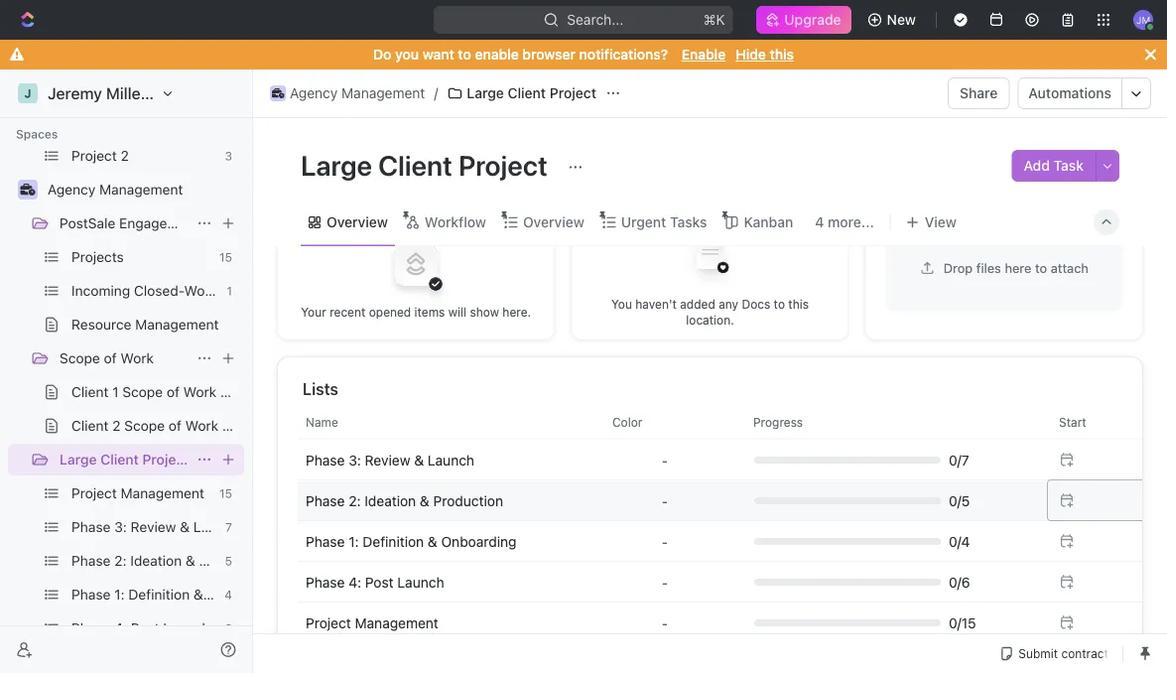 Task type: vqa. For each thing, say whether or not it's contained in the screenshot.


Task type: locate. For each thing, give the bounding box(es) containing it.
scope down resource
[[60, 350, 100, 366]]

this right any
[[789, 296, 809, 310]]

production
[[433, 492, 503, 508], [199, 552, 269, 569]]

dropdown menu image
[[662, 452, 668, 468], [662, 492, 668, 508], [662, 574, 668, 590], [662, 615, 668, 630]]

to right any
[[774, 296, 785, 310]]

phase 1: definition & onboarding link
[[306, 533, 517, 549], [71, 579, 282, 611]]

recent
[[330, 304, 366, 318]]

1 vertical spatial large client project link
[[60, 444, 189, 476]]

1 horizontal spatial phase 2: ideation & production link
[[306, 492, 503, 508]]

0 vertical spatial phase 1: definition & onboarding link
[[306, 533, 517, 549]]

scope
[[60, 350, 100, 366], [122, 384, 163, 400], [124, 417, 165, 434]]

phase 2: ideation & production inside sidebar navigation
[[71, 552, 269, 569]]

1:
[[349, 533, 359, 549], [114, 586, 125, 603]]

phase 3: review & launch link down name 'button'
[[306, 451, 475, 468]]

1 vertical spatial phase 3: review & launch
[[71, 519, 240, 535]]

1 vertical spatial phase 2: ideation & production link
[[71, 545, 269, 577]]

workspace
[[164, 84, 246, 103]]

&
[[414, 451, 424, 468], [420, 492, 430, 508], [180, 519, 190, 535], [428, 533, 438, 549], [186, 552, 195, 569], [194, 586, 203, 603]]

agency management
[[290, 85, 425, 101], [48, 181, 183, 198]]

1 15 from the top
[[219, 250, 232, 264]]

business time image right workspace in the top of the page
[[272, 88, 284, 98]]

2:
[[349, 492, 361, 508], [114, 552, 127, 569]]

production down 7
[[199, 552, 269, 569]]

dropdown menu image for phase 2: ideation & production
[[662, 492, 668, 508]]

0 vertical spatial production
[[433, 492, 503, 508]]

0 horizontal spatial business time image
[[20, 184, 35, 196]]

large client project down browser
[[467, 85, 597, 101]]

work for 1
[[183, 384, 217, 400]]

5
[[225, 554, 232, 568]]

15 up 7
[[219, 486, 232, 500]]

3
[[225, 149, 232, 163]]

1 vertical spatial project management
[[306, 614, 439, 630]]

new button
[[859, 4, 928, 36]]

0 vertical spatial phase 4: post launch
[[306, 573, 444, 590]]

overview link left urgent
[[519, 208, 585, 236]]

1 vertical spatial 2:
[[114, 552, 127, 569]]

1 vertical spatial review
[[131, 519, 176, 535]]

0 horizontal spatial phase 4: post launch link
[[71, 613, 217, 644]]

tree containing project 2
[[8, 5, 282, 673]]

large client project up workflow link
[[301, 148, 554, 181]]

2 for project
[[121, 147, 129, 164]]

scope down scope of work link on the left
[[122, 384, 163, 400]]

docs up client 2 scope of work docs
[[220, 384, 253, 400]]

0 vertical spatial 1:
[[349, 533, 359, 549]]

1 vertical spatial 4
[[225, 588, 232, 602]]

1 horizontal spatial project management link
[[306, 614, 439, 630]]

2 vertical spatial docs
[[222, 417, 255, 434]]

scope for 1
[[122, 384, 163, 400]]

this right hide
[[770, 46, 794, 63]]

of down client 1 scope of work docs link
[[169, 417, 182, 434]]

to right "want"
[[458, 46, 471, 63]]

project 2 link
[[71, 140, 217, 172]]

1 vertical spatial large
[[301, 148, 372, 181]]

1 horizontal spatial post
[[365, 573, 394, 590]]

1 vertical spatial ideation
[[130, 552, 182, 569]]

15 for project management
[[219, 486, 232, 500]]

management for bottommost agency management link
[[99, 181, 183, 198]]

management for project management link to the left
[[121, 485, 204, 501]]

client 2 scope of work docs
[[71, 417, 255, 434]]

here
[[1005, 260, 1032, 275]]

1 vertical spatial of
[[167, 384, 180, 400]]

large
[[467, 85, 504, 101], [301, 148, 372, 181], [60, 451, 97, 468]]

0 vertical spatial agency management
[[290, 85, 425, 101]]

4 inside dropdown button
[[815, 214, 824, 230]]

0 horizontal spatial to
[[458, 46, 471, 63]]

2
[[121, 147, 129, 164], [112, 417, 121, 434]]

0 horizontal spatial agency management link
[[48, 174, 240, 206]]

work inside client 1 scope of work docs link
[[183, 384, 217, 400]]

ideation down name 'button'
[[365, 492, 416, 508]]

work down resource management
[[121, 350, 154, 366]]

1 dropdown menu image from the top
[[662, 452, 668, 468]]

scope down client 1 scope of work docs link
[[124, 417, 165, 434]]

0 vertical spatial docs
[[742, 296, 771, 310]]

agency management link
[[265, 81, 430, 105], [48, 174, 240, 206]]

postsale engagements
[[60, 215, 207, 231]]

0 horizontal spatial project management
[[71, 485, 204, 501]]

1 horizontal spatial agency management link
[[265, 81, 430, 105]]

name
[[306, 415, 338, 429]]

lists
[[303, 379, 338, 398]]

review
[[365, 451, 410, 468], [131, 519, 176, 535]]

business time image
[[272, 88, 284, 98], [20, 184, 35, 196]]

spaces
[[16, 127, 58, 141]]

your recent opened items will show here.
[[301, 304, 531, 318]]

incoming closed-won deals link
[[71, 275, 252, 307]]

project
[[550, 85, 597, 101], [71, 147, 117, 164], [459, 148, 548, 181], [142, 451, 189, 468], [71, 485, 117, 501], [306, 614, 351, 630]]

phase 3: review & launch link up 5
[[71, 511, 240, 543]]

1 horizontal spatial 3:
[[349, 451, 361, 468]]

j
[[24, 86, 31, 100]]

phase 3: review & launch inside tree
[[71, 519, 240, 535]]

1 vertical spatial work
[[183, 384, 217, 400]]

0 horizontal spatial ideation
[[130, 552, 182, 569]]

overview
[[327, 214, 388, 230], [523, 214, 585, 230]]

definition
[[363, 533, 424, 549], [128, 586, 190, 603]]

2 vertical spatial large client project
[[60, 451, 189, 468]]

work inside client 2 scope of work docs link
[[185, 417, 219, 434]]

add task button
[[1012, 150, 1096, 182]]

0 vertical spatial agency
[[290, 85, 338, 101]]

docs down client 1 scope of work docs link
[[222, 417, 255, 434]]

2 vertical spatial scope
[[124, 417, 165, 434]]

onboarding
[[441, 533, 517, 549], [207, 586, 282, 603]]

1 down scope of work link on the left
[[112, 384, 119, 400]]

2 vertical spatial work
[[185, 417, 219, 434]]

0 vertical spatial project management
[[71, 485, 204, 501]]

large client project link down enable at the left of the page
[[442, 81, 602, 105]]

0 vertical spatial phase 2: ideation & production
[[306, 492, 503, 508]]

0 horizontal spatial phase 1: definition & onboarding
[[71, 586, 282, 603]]

enable
[[475, 46, 519, 63]]

project management inside tree
[[71, 485, 204, 501]]

3 dropdown menu image from the top
[[662, 574, 668, 590]]

start
[[1059, 415, 1087, 429]]

overview link
[[323, 208, 388, 236], [519, 208, 585, 236]]

1 overview from the left
[[327, 214, 388, 230]]

1 vertical spatial onboarding
[[207, 586, 282, 603]]

0 vertical spatial phase 3: review & launch
[[306, 451, 475, 468]]

phase 2: ideation & production down 7
[[71, 552, 269, 569]]

search...
[[567, 11, 624, 28]]

1 vertical spatial 2
[[112, 417, 121, 434]]

projects
[[71, 249, 124, 265]]

1 vertical spatial phase 3: review & launch link
[[71, 511, 240, 543]]

1 horizontal spatial phase 3: review & launch link
[[306, 451, 475, 468]]

2 dropdown menu image from the top
[[662, 492, 668, 508]]

1 horizontal spatial large
[[301, 148, 372, 181]]

3: inside sidebar navigation
[[114, 519, 127, 535]]

docs for client 1 scope of work docs
[[220, 384, 253, 400]]

this inside you haven't added any docs to this location.
[[789, 296, 809, 310]]

1 horizontal spatial agency
[[290, 85, 338, 101]]

1 vertical spatial 4:
[[114, 620, 127, 636]]

added
[[680, 296, 716, 310]]

0 vertical spatial project management link
[[71, 478, 211, 509]]

this
[[770, 46, 794, 63], [789, 296, 809, 310]]

jeremy
[[48, 84, 102, 103]]

0 horizontal spatial 1
[[112, 384, 119, 400]]

client 2 scope of work docs link
[[71, 410, 255, 442]]

0 horizontal spatial agency
[[48, 181, 96, 198]]

0 horizontal spatial phase 2: ideation & production
[[71, 552, 269, 569]]

0/4
[[949, 533, 970, 549]]

0 vertical spatial 2
[[121, 147, 129, 164]]

name button
[[298, 406, 601, 438]]

resource management link
[[71, 309, 240, 341]]

0/15
[[949, 614, 977, 630]]

4 dropdown menu image from the top
[[662, 615, 668, 630]]

large client project link down client 2 scope of work docs link
[[60, 444, 189, 476]]

4 left 'more...'
[[815, 214, 824, 230]]

phase 4: post launch inside sidebar navigation
[[71, 620, 210, 636]]

work
[[121, 350, 154, 366], [183, 384, 217, 400], [185, 417, 219, 434]]

0 horizontal spatial 1:
[[114, 586, 125, 603]]

automations
[[1029, 85, 1112, 101]]

docs right any
[[742, 296, 771, 310]]

agency management link down "project 2" link
[[48, 174, 240, 206]]

of down resource
[[104, 350, 117, 366]]

1 vertical spatial 1
[[112, 384, 119, 400]]

1 horizontal spatial overview
[[523, 214, 585, 230]]

1 vertical spatial business time image
[[20, 184, 35, 196]]

postsale
[[60, 215, 115, 231]]

of
[[104, 350, 117, 366], [167, 384, 180, 400], [169, 417, 182, 434]]

0 vertical spatial 4
[[815, 214, 824, 230]]

1 vertical spatial scope
[[122, 384, 163, 400]]

1 vertical spatial agency management
[[48, 181, 183, 198]]

4
[[815, 214, 824, 230], [225, 588, 232, 602]]

definition inside the phase 1: definition & onboarding link
[[128, 586, 190, 603]]

0 vertical spatial work
[[121, 350, 154, 366]]

1 vertical spatial phase 4: post launch link
[[71, 613, 217, 644]]

0 vertical spatial large client project link
[[442, 81, 602, 105]]

incoming
[[71, 282, 130, 299]]

0 vertical spatial of
[[104, 350, 117, 366]]

4 for 4 more...
[[815, 214, 824, 230]]

2 horizontal spatial large
[[467, 85, 504, 101]]

scope of work link
[[60, 343, 189, 374]]

0 horizontal spatial project management link
[[71, 478, 211, 509]]

large client project inside sidebar navigation
[[60, 451, 189, 468]]

1 horizontal spatial review
[[365, 451, 410, 468]]

overview link up recent
[[323, 208, 388, 236]]

0 horizontal spatial phase 3: review & launch link
[[71, 511, 240, 543]]

jeremy miller's workspace
[[48, 84, 246, 103]]

1 horizontal spatial definition
[[363, 533, 424, 549]]

2 vertical spatial large
[[60, 451, 97, 468]]

0 horizontal spatial agency management
[[48, 181, 183, 198]]

2 down client 1 scope of work docs link
[[112, 417, 121, 434]]

of up client 2 scope of work docs
[[167, 384, 180, 400]]

to
[[458, 46, 471, 63], [1035, 260, 1048, 275], [774, 296, 785, 310]]

agency management link down 'do'
[[265, 81, 430, 105]]

1 right won
[[227, 284, 232, 298]]

1 vertical spatial to
[[1035, 260, 1048, 275]]

1 vertical spatial docs
[[220, 384, 253, 400]]

client
[[508, 85, 546, 101], [378, 148, 453, 181], [71, 384, 109, 400], [71, 417, 109, 434], [100, 451, 139, 468]]

deals
[[217, 282, 252, 299]]

1 vertical spatial agency
[[48, 181, 96, 198]]

0 vertical spatial phase 2: ideation & production link
[[306, 492, 503, 508]]

2 overview from the left
[[523, 214, 585, 230]]

phase 2: ideation & production link down name 'button'
[[306, 492, 503, 508]]

1 overview link from the left
[[323, 208, 388, 236]]

your
[[301, 304, 326, 318]]

of for 2
[[169, 417, 182, 434]]

work down client 1 scope of work docs link
[[185, 417, 219, 434]]

review inside tree
[[131, 519, 176, 535]]

view
[[925, 214, 957, 230]]

phase 3: review & launch down name 'button'
[[306, 451, 475, 468]]

workflow
[[425, 214, 486, 230]]

4: inside sidebar navigation
[[114, 620, 127, 636]]

1 horizontal spatial phase 2: ideation & production
[[306, 492, 503, 508]]

1 vertical spatial 3:
[[114, 519, 127, 535]]

agency
[[290, 85, 338, 101], [48, 181, 96, 198]]

4 for 4
[[225, 588, 232, 602]]

15 up deals
[[219, 250, 232, 264]]

0 horizontal spatial production
[[199, 552, 269, 569]]

review left 7
[[131, 519, 176, 535]]

post inside phase 4: post launch link
[[131, 620, 159, 636]]

2 for client
[[112, 417, 121, 434]]

project 2
[[71, 147, 129, 164]]

review down name 'button'
[[365, 451, 410, 468]]

ideation left 5
[[130, 552, 182, 569]]

1 horizontal spatial production
[[433, 492, 503, 508]]

agency inside sidebar navigation
[[48, 181, 96, 198]]

you haven't added any docs to this location.
[[612, 296, 809, 326]]

2: inside sidebar navigation
[[114, 552, 127, 569]]

phase 3: review & launch up 5
[[71, 519, 240, 535]]

0 horizontal spatial phase 1: definition & onboarding link
[[71, 579, 282, 611]]

project management link
[[71, 478, 211, 509], [306, 614, 439, 630]]

4 up 6
[[225, 588, 232, 602]]

to right here
[[1035, 260, 1048, 275]]

agency management down 'do'
[[290, 85, 425, 101]]

share
[[960, 85, 998, 101]]

1 vertical spatial this
[[789, 296, 809, 310]]

production down name 'button'
[[433, 492, 503, 508]]

location.
[[686, 312, 734, 326]]

15 for projects
[[219, 250, 232, 264]]

0 horizontal spatial phase 3: review & launch
[[71, 519, 240, 535]]

you
[[395, 46, 419, 63]]

phase 2: ideation & production down name 'button'
[[306, 492, 503, 508]]

work for 2
[[185, 417, 219, 434]]

engagements
[[119, 215, 207, 231]]

large client project down client 2 scope of work docs link
[[60, 451, 189, 468]]

1 vertical spatial phase 2: ideation & production
[[71, 552, 269, 569]]

incoming closed-won deals
[[71, 282, 252, 299]]

2 15 from the top
[[219, 486, 232, 500]]

urgent
[[621, 214, 667, 230]]

0 horizontal spatial overview link
[[323, 208, 388, 236]]

phase 2: ideation & production link down 7
[[71, 545, 269, 577]]

0 horizontal spatial 2:
[[114, 552, 127, 569]]

1 vertical spatial post
[[131, 620, 159, 636]]

large inside sidebar navigation
[[60, 451, 97, 468]]

work inside scope of work link
[[121, 350, 154, 366]]

0 vertical spatial 15
[[219, 250, 232, 264]]

jm
[[1137, 14, 1151, 25]]

1
[[227, 284, 232, 298], [112, 384, 119, 400]]

overview left urgent
[[523, 214, 585, 230]]

0 horizontal spatial overview
[[327, 214, 388, 230]]

tree
[[8, 5, 282, 673]]

1 vertical spatial project management link
[[306, 614, 439, 630]]

4 inside sidebar navigation
[[225, 588, 232, 602]]

0 vertical spatial 2:
[[349, 492, 361, 508]]

⌘k
[[704, 11, 726, 28]]

phase 4: post launch link
[[306, 573, 444, 590], [71, 613, 217, 644]]

1 vertical spatial phase 4: post launch
[[71, 620, 210, 636]]

agency management down project 2
[[48, 181, 183, 198]]

overview up recent
[[327, 214, 388, 230]]

phase 3: review & launch link
[[306, 451, 475, 468], [71, 511, 240, 543]]

0 horizontal spatial onboarding
[[207, 586, 282, 603]]

2 down miller's
[[121, 147, 129, 164]]

1 horizontal spatial overview link
[[519, 208, 585, 236]]

business time image down spaces
[[20, 184, 35, 196]]

work up client 2 scope of work docs
[[183, 384, 217, 400]]



Task type: describe. For each thing, give the bounding box(es) containing it.
0 vertical spatial large
[[467, 85, 504, 101]]

/
[[434, 85, 438, 101]]

7
[[226, 520, 232, 534]]

opened
[[369, 304, 411, 318]]

here.
[[503, 304, 531, 318]]

overview for second the overview link from right
[[327, 214, 388, 230]]

view button
[[899, 199, 964, 246]]

files
[[977, 260, 1002, 275]]

production inside sidebar navigation
[[199, 552, 269, 569]]

hide
[[736, 46, 766, 63]]

onboarding inside tree
[[207, 586, 282, 603]]

1 horizontal spatial phase 1: definition & onboarding link
[[306, 533, 517, 549]]

tasks
[[670, 214, 707, 230]]

dropdown menu image for phase 3: review & launch
[[662, 452, 668, 468]]

kanban
[[744, 214, 794, 230]]

workflow link
[[421, 208, 486, 236]]

business time image inside agency management link
[[272, 88, 284, 98]]

add task
[[1024, 157, 1084, 174]]

task
[[1054, 157, 1084, 174]]

notifications?
[[579, 46, 668, 63]]

0 vertical spatial phase 4: post launch link
[[306, 573, 444, 590]]

1 horizontal spatial 4:
[[349, 573, 361, 590]]

attach
[[1051, 260, 1089, 275]]

dropdown menu image for phase 4: post launch
[[662, 574, 668, 590]]

to inside you haven't added any docs to this location.
[[774, 296, 785, 310]]

scope for 2
[[124, 417, 165, 434]]

1 vertical spatial large client project
[[301, 148, 554, 181]]

1 horizontal spatial 1:
[[349, 533, 359, 549]]

any
[[719, 296, 739, 310]]

agency management inside sidebar navigation
[[48, 181, 183, 198]]

drop
[[944, 260, 973, 275]]

enable
[[682, 46, 726, 63]]

miller's
[[106, 84, 160, 103]]

2 overview link from the left
[[519, 208, 585, 236]]

1 horizontal spatial phase 1: definition & onboarding
[[306, 533, 517, 549]]

more...
[[828, 214, 874, 230]]

1 vertical spatial agency management link
[[48, 174, 240, 206]]

kanban link
[[740, 208, 794, 236]]

view button
[[899, 208, 964, 236]]

items
[[415, 304, 445, 318]]

resource
[[71, 316, 132, 333]]

urgent tasks
[[621, 214, 707, 230]]

do
[[373, 46, 392, 63]]

no recent items image
[[376, 224, 456, 303]]

color
[[613, 415, 643, 429]]

0/7
[[949, 451, 970, 468]]

want
[[423, 46, 454, 63]]

to for enable
[[458, 46, 471, 63]]

ideation inside sidebar navigation
[[130, 552, 182, 569]]

client 1 scope of work docs link
[[71, 376, 253, 408]]

no most used docs image
[[671, 216, 750, 295]]

1 horizontal spatial phase 3: review & launch
[[306, 451, 475, 468]]

browser
[[523, 46, 576, 63]]

tara shultz's workspace, , element
[[18, 83, 38, 103]]

docs for client 2 scope of work docs
[[222, 417, 255, 434]]

new
[[887, 11, 916, 28]]

phase 1: definition & onboarding inside sidebar navigation
[[71, 586, 282, 603]]

to for attach
[[1035, 260, 1048, 275]]

sidebar navigation
[[0, 5, 282, 673]]

dropdown menu image
[[662, 533, 668, 549]]

4 more... button
[[808, 208, 881, 236]]

of for 1
[[167, 384, 180, 400]]

progress
[[754, 415, 803, 429]]

0 vertical spatial this
[[770, 46, 794, 63]]

progress button
[[742, 406, 1035, 438]]

resource management
[[71, 316, 219, 333]]

lists button
[[302, 377, 1120, 401]]

add
[[1024, 157, 1050, 174]]

6
[[225, 621, 232, 635]]

1 horizontal spatial agency management
[[290, 85, 425, 101]]

1 horizontal spatial large client project link
[[442, 81, 602, 105]]

you
[[612, 296, 632, 310]]

won
[[184, 282, 213, 299]]

4 more...
[[815, 214, 874, 230]]

haven't
[[636, 296, 677, 310]]

projects link
[[71, 241, 211, 273]]

scope of work
[[60, 350, 154, 366]]

1 horizontal spatial 2:
[[349, 492, 361, 508]]

0 horizontal spatial phase 2: ideation & production link
[[71, 545, 269, 577]]

upgrade
[[785, 11, 841, 28]]

0 vertical spatial 3:
[[349, 451, 361, 468]]

0 vertical spatial definition
[[363, 533, 424, 549]]

0 vertical spatial ideation
[[365, 492, 416, 508]]

automations button
[[1019, 78, 1122, 108]]

docs inside you haven't added any docs to this location.
[[742, 296, 771, 310]]

share button
[[948, 77, 1010, 109]]

1 horizontal spatial 1
[[227, 284, 232, 298]]

0/5
[[949, 492, 970, 508]]

drop files here to attach
[[944, 260, 1089, 275]]

postsale engagements link
[[60, 207, 207, 239]]

closed-
[[134, 282, 184, 299]]

dropdown menu image for project management
[[662, 615, 668, 630]]

jm button
[[1128, 4, 1160, 36]]

upgrade link
[[757, 6, 851, 34]]

do you want to enable browser notifications? enable hide this
[[373, 46, 794, 63]]

0 vertical spatial scope
[[60, 350, 100, 366]]

1: inside sidebar navigation
[[114, 586, 125, 603]]

client 1 scope of work docs
[[71, 384, 253, 400]]

start button
[[1047, 406, 1168, 438]]

urgent tasks link
[[617, 208, 707, 236]]

0 vertical spatial large client project
[[467, 85, 597, 101]]

business time image inside sidebar navigation
[[20, 184, 35, 196]]

0 vertical spatial phase 3: review & launch link
[[306, 451, 475, 468]]

show
[[470, 304, 499, 318]]

1 horizontal spatial onboarding
[[441, 533, 517, 549]]

0/6
[[949, 573, 970, 590]]

will
[[449, 304, 467, 318]]

color button
[[601, 406, 730, 438]]

phase 1: definition & onboarding link inside sidebar navigation
[[71, 579, 282, 611]]

overview for 2nd the overview link from left
[[523, 214, 585, 230]]

management for resource management link
[[135, 316, 219, 333]]



